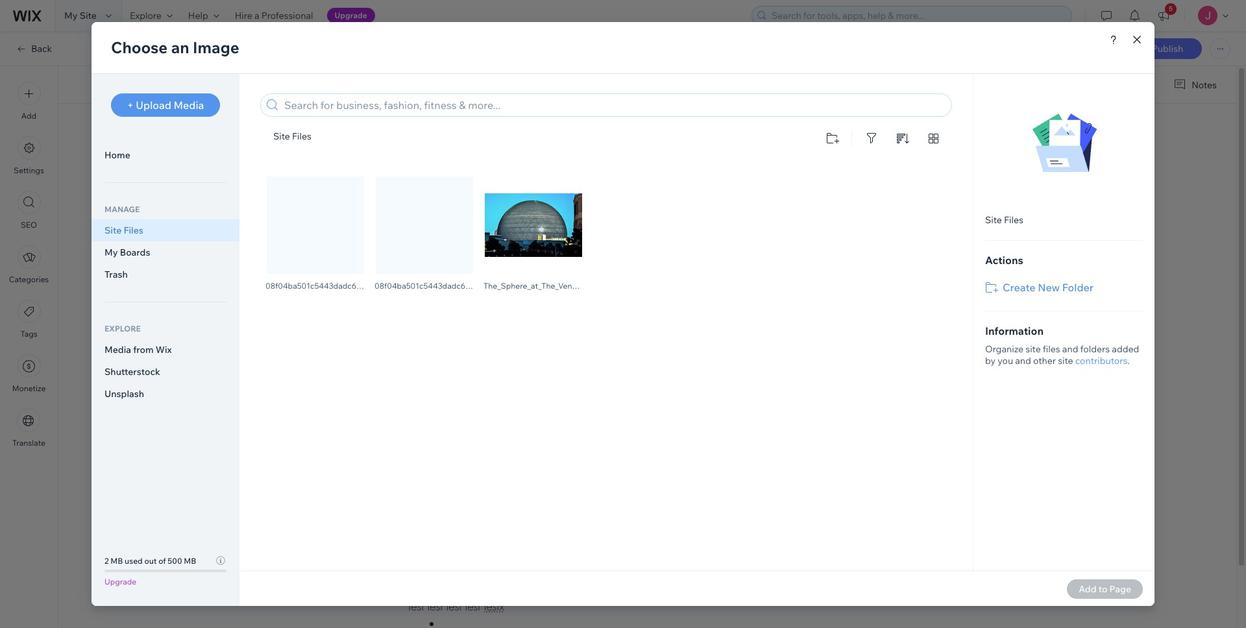 Task type: vqa. For each thing, say whether or not it's contained in the screenshot.
SIDEBAR element
no



Task type: describe. For each thing, give the bounding box(es) containing it.
hire a professional link
[[227, 0, 321, 31]]

test
[[407, 599, 424, 614]]

menu containing add
[[0, 74, 58, 456]]

publish button
[[1134, 38, 1202, 59]]

categories
[[9, 275, 49, 284]]

monetize
[[12, 384, 46, 393]]

help
[[188, 10, 208, 21]]

5 button
[[1150, 0, 1178, 31]]

categories button
[[9, 245, 49, 284]]

seo button
[[17, 191, 41, 230]]

hire
[[235, 10, 252, 21]]

upgrade
[[335, 10, 367, 20]]

paragraph button
[[414, 75, 473, 93]]

test test test test testx
[[407, 599, 505, 614]]

add button
[[17, 82, 41, 121]]

notes
[[1192, 79, 1217, 91]]

upgrade button
[[327, 8, 375, 23]]

1 test from the left
[[428, 599, 443, 614]]

my
[[64, 10, 78, 21]]

5
[[1169, 5, 1173, 13]]

professional
[[261, 10, 313, 21]]

tags
[[20, 329, 37, 339]]

hire a professional
[[235, 10, 313, 21]]

a
[[254, 10, 259, 21]]

preview
[[1081, 43, 1114, 55]]

Add a Catchy Title text field
[[407, 120, 873, 144]]



Task type: locate. For each thing, give the bounding box(es) containing it.
preview button
[[1081, 43, 1114, 55]]

testx
[[484, 599, 505, 614]]

1 horizontal spatial test
[[446, 599, 462, 614]]

settings
[[14, 166, 44, 175]]

back
[[31, 43, 52, 55]]

seo
[[21, 220, 37, 230]]

Search for tools, apps, help & more... field
[[768, 6, 1068, 25]]

translate
[[12, 438, 45, 448]]

monetize button
[[12, 354, 46, 393]]

settings button
[[14, 136, 44, 175]]

paragraph
[[416, 78, 460, 90]]

back button
[[16, 43, 52, 55]]

2 horizontal spatial test
[[465, 599, 481, 614]]

translate button
[[12, 409, 45, 448]]

publish
[[1152, 43, 1184, 55]]

test
[[428, 599, 443, 614], [446, 599, 462, 614], [465, 599, 481, 614]]

tags button
[[17, 300, 41, 339]]

help button
[[180, 0, 227, 31]]

notes button
[[1169, 76, 1221, 93]]

0 horizontal spatial test
[[428, 599, 443, 614]]

explore
[[130, 10, 162, 21]]

2 test from the left
[[446, 599, 462, 614]]

add
[[21, 111, 36, 121]]

3 test from the left
[[465, 599, 481, 614]]

my site
[[64, 10, 97, 21]]

menu
[[0, 74, 58, 456]]

marble te image
[[407, 212, 888, 542]]

site
[[80, 10, 97, 21]]



